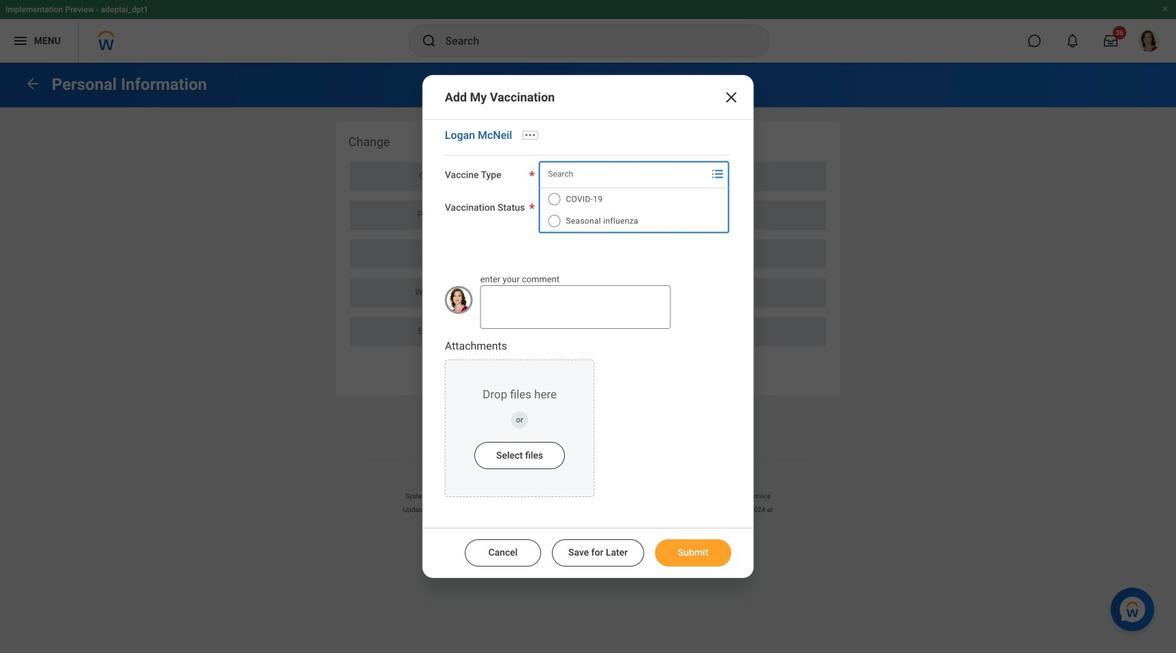 Task type: describe. For each thing, give the bounding box(es) containing it.
prompts image
[[710, 199, 726, 215]]

previous page image
[[25, 75, 41, 92]]

action bar region
[[443, 529, 753, 567]]

profile logan mcneil element
[[1130, 26, 1169, 56]]



Task type: locate. For each thing, give the bounding box(es) containing it.
2 search field from the top
[[540, 195, 707, 220]]

inbox large image
[[1105, 34, 1118, 48]]

search field for prompts icon
[[540, 195, 707, 220]]

dialog
[[423, 75, 754, 578]]

1 vertical spatial search field
[[540, 195, 707, 220]]

0 vertical spatial search field
[[540, 162, 707, 186]]

x image
[[723, 89, 740, 105]]

close environment banner image
[[1162, 5, 1170, 13]]

employee's photo (logan mcneil) image
[[445, 286, 473, 314]]

footer
[[0, 446, 1177, 530]]

main content
[[0, 63, 1177, 425]]

notifications large image
[[1066, 34, 1080, 48]]

None text field
[[481, 285, 671, 329]]

search field for prompts image
[[540, 162, 707, 186]]

Search field
[[540, 162, 707, 186], [540, 195, 707, 220]]

search image
[[421, 33, 438, 49]]

attachments region
[[445, 339, 595, 497]]

prompts image
[[710, 166, 726, 182]]

1 search field from the top
[[540, 162, 707, 186]]

banner
[[0, 0, 1177, 63]]



Task type: vqa. For each thing, say whether or not it's contained in the screenshot.
Prompts icon
yes



